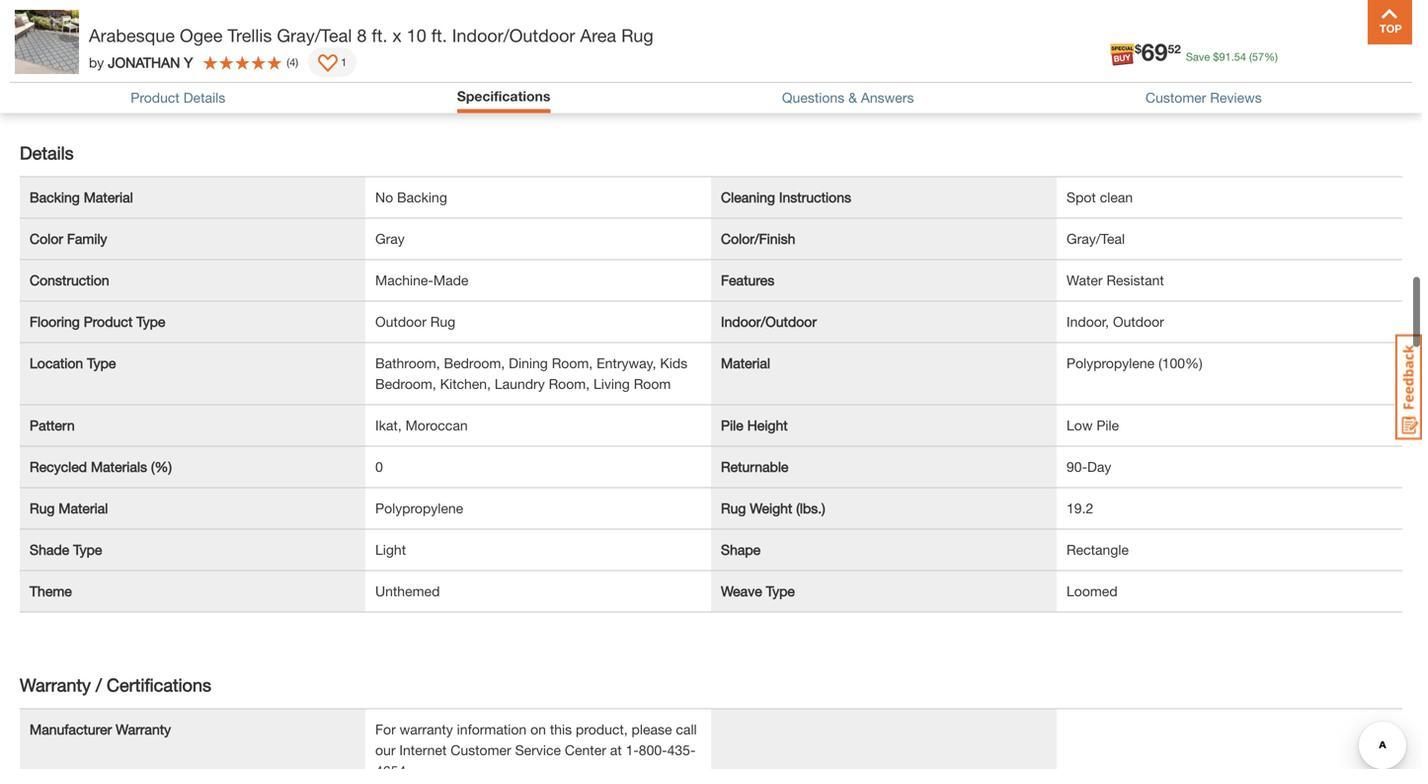 Task type: locate. For each thing, give the bounding box(es) containing it.
bedroom, up kitchen, at the left of the page
[[444, 355, 505, 372]]

center
[[565, 742, 606, 759]]

location type
[[30, 355, 116, 372]]

product image image
[[15, 10, 79, 74]]

rug down made on the left top
[[430, 314, 456, 330]]

reviews
[[1210, 90, 1262, 106]]

1 horizontal spatial backing
[[397, 189, 447, 206]]

10
[[407, 25, 426, 46]]

recycled materials (%)
[[30, 459, 172, 475]]

indoor, outdoor
[[1067, 314, 1164, 330]]

warranty / certifications
[[20, 675, 211, 696]]

(lbs.)
[[796, 500, 825, 517]]

material
[[84, 189, 133, 206], [721, 355, 770, 372], [59, 500, 108, 517]]

backing right no
[[397, 189, 447, 206]]

type down flooring product type
[[87, 355, 116, 372]]

2 vertical spatial material
[[59, 500, 108, 517]]

0 vertical spatial material
[[84, 189, 133, 206]]

type right shade
[[73, 542, 102, 558]]

material up family
[[84, 189, 133, 206]]

on
[[530, 722, 546, 738]]

product left length
[[30, 10, 79, 26]]

details
[[183, 90, 225, 106], [20, 142, 74, 164]]

customer inside for warranty information on this product, please call our internet customer service center at 1-800-435- 4654.
[[451, 742, 511, 759]]

polypropylene down indoor, outdoor
[[1067, 355, 1155, 372]]

1 horizontal spatial x
[[1166, 51, 1173, 67]]

8
[[357, 25, 367, 46]]

1 vertical spatial polypropylene
[[375, 500, 463, 517]]

0 vertical spatial warranty
[[20, 675, 91, 696]]

service
[[515, 742, 561, 759]]

ft. right 10
[[431, 25, 447, 46]]

backing
[[30, 189, 80, 206], [397, 189, 447, 206]]

made
[[433, 272, 469, 289]]

69
[[1142, 38, 1168, 66]]

1 outdoor from the left
[[375, 314, 427, 330]]

cleaning instructions
[[721, 189, 851, 206]]

0 vertical spatial bedroom,
[[444, 355, 505, 372]]

(in.) for product length (in.)
[[129, 10, 151, 26]]

pile left "height"
[[721, 417, 744, 434]]

1 horizontal spatial pile
[[1097, 417, 1119, 434]]

indoor/outdoor down features
[[721, 314, 817, 330]]

details up backing material
[[20, 142, 74, 164]]

type right weave on the bottom right of page
[[766, 583, 795, 600]]

specifications
[[457, 88, 551, 104]]

(in.) down arabesque
[[122, 51, 144, 67]]

internet
[[399, 742, 447, 759]]

x left 10
[[392, 25, 402, 46]]

flooring product type
[[30, 314, 165, 330]]

( left )
[[287, 56, 290, 69]]

machine-
[[375, 272, 433, 289]]

type for location type
[[87, 355, 116, 372]]

gray/teal up display icon
[[277, 25, 352, 46]]

%)
[[1264, 50, 1278, 63]]

1 vertical spatial material
[[721, 355, 770, 372]]

product left by
[[30, 51, 79, 67]]

customer down '10'0"'
[[1146, 90, 1206, 106]]

kitchen,
[[440, 376, 491, 392]]

1 horizontal spatial bedroom,
[[444, 355, 505, 372]]

ogee
[[180, 25, 223, 46]]

$
[[1135, 42, 1142, 56], [1213, 50, 1219, 63]]

pile
[[721, 417, 744, 434], [1097, 417, 1119, 434]]

room, left living
[[549, 376, 590, 392]]

rectangle
[[1067, 542, 1129, 558]]

(
[[1249, 50, 1252, 63], [287, 56, 290, 69]]

materials
[[91, 459, 147, 475]]

$ left 52
[[1135, 42, 1142, 56]]

gray/teal down spot clean
[[1067, 231, 1125, 247]]

1 vertical spatial bedroom,
[[375, 376, 436, 392]]

pile right "low"
[[1097, 417, 1119, 434]]

by jonathan y
[[89, 54, 193, 70]]

1 vertical spatial x
[[1166, 51, 1173, 67]]

indoor/outdoor
[[452, 25, 575, 46], [721, 314, 817, 330]]

room, right the dining
[[552, 355, 593, 372]]

0 horizontal spatial backing
[[30, 189, 80, 206]]

rug weight (lbs.)
[[721, 500, 825, 517]]

material up pile height
[[721, 355, 770, 372]]

0 horizontal spatial x
[[392, 25, 402, 46]]

questions & answers button
[[782, 90, 914, 106], [782, 90, 914, 106]]

material up shade type
[[59, 500, 108, 517]]

rug
[[621, 25, 654, 46], [430, 314, 456, 330], [30, 500, 55, 517], [721, 500, 746, 517]]

warranty down certifications
[[116, 722, 171, 738]]

1 backing from the left
[[30, 189, 80, 206]]

by
[[89, 54, 104, 70]]

1 vertical spatial indoor/outdoor
[[721, 314, 817, 330]]

polypropylene
[[1067, 355, 1155, 372], [375, 500, 463, 517]]

1 vertical spatial customer
[[451, 742, 511, 759]]

0 horizontal spatial gray/teal
[[277, 25, 352, 46]]

1 button
[[308, 47, 357, 77]]

warranty
[[400, 722, 453, 738]]

display image
[[318, 54, 338, 74]]

0 vertical spatial details
[[183, 90, 225, 106]]

( right 54
[[1249, 50, 1252, 63]]

0 horizontal spatial indoor/outdoor
[[452, 25, 575, 46]]

rectangle,
[[1067, 51, 1133, 67]]

x right 7'9" at the right of the page
[[1166, 51, 1173, 67]]

1 horizontal spatial indoor/outdoor
[[721, 314, 817, 330]]

0 vertical spatial indoor/outdoor
[[452, 25, 575, 46]]

1 vertical spatial (in.)
[[122, 51, 144, 67]]

pile height
[[721, 417, 788, 434]]

save $ 91 . 54 ( 57 %)
[[1186, 50, 1278, 63]]

0 horizontal spatial details
[[20, 142, 74, 164]]

0 horizontal spatial ft.
[[372, 25, 388, 46]]

dining
[[509, 355, 548, 372]]

product down jonathan
[[131, 90, 180, 106]]

warranty
[[20, 675, 91, 696], [116, 722, 171, 738]]

indoor/outdoor up specifications
[[452, 25, 575, 46]]

product width (in.)
[[30, 51, 144, 67]]

clean
[[1100, 189, 1133, 206]]

54
[[1234, 50, 1246, 63]]

1 vertical spatial gray/teal
[[1067, 231, 1125, 247]]

0 horizontal spatial polypropylene
[[375, 500, 463, 517]]

type for weave type
[[766, 583, 795, 600]]

loomed
[[1067, 583, 1118, 600]]

(in.) right length
[[129, 10, 151, 26]]

room,
[[552, 355, 593, 372], [549, 376, 590, 392]]

0 horizontal spatial $
[[1135, 42, 1142, 56]]

height
[[747, 417, 788, 434]]

warranty left /
[[20, 675, 91, 696]]

1 horizontal spatial ft.
[[431, 25, 447, 46]]

color/finish
[[721, 231, 796, 247]]

0 vertical spatial (in.)
[[129, 10, 151, 26]]

customer down information
[[451, 742, 511, 759]]

details down y
[[183, 90, 225, 106]]

outdoor down machine- on the top left of page
[[375, 314, 427, 330]]

0 horizontal spatial customer
[[451, 742, 511, 759]]

1 vertical spatial warranty
[[116, 722, 171, 738]]

1 horizontal spatial outdoor
[[1113, 314, 1164, 330]]

bathroom,
[[375, 355, 440, 372]]

shade
[[30, 542, 69, 558]]

product details button
[[131, 90, 225, 106], [131, 90, 225, 106]]

$ inside the $ 69 52
[[1135, 42, 1142, 56]]

low pile
[[1067, 417, 1119, 434]]

outdoor down resistant
[[1113, 314, 1164, 330]]

4654.
[[375, 763, 410, 769]]

2 backing from the left
[[397, 189, 447, 206]]

product for product details
[[131, 90, 180, 106]]

recycled
[[30, 459, 87, 475]]

backing up color
[[30, 189, 80, 206]]

water resistant
[[1067, 272, 1164, 289]]

1
[[341, 56, 347, 69]]

1 ft. from the left
[[372, 25, 388, 46]]

ft. right 8
[[372, 25, 388, 46]]

bedroom, down bathroom,
[[375, 376, 436, 392]]

0 vertical spatial polypropylene
[[1067, 355, 1155, 372]]

1 vertical spatial details
[[20, 142, 74, 164]]

0 horizontal spatial pile
[[721, 417, 744, 434]]

polypropylene up light
[[375, 500, 463, 517]]

1 horizontal spatial polypropylene
[[1067, 355, 1155, 372]]

1 horizontal spatial gray/teal
[[1067, 231, 1125, 247]]

1 horizontal spatial customer
[[1146, 90, 1206, 106]]

ikat,
[[375, 417, 402, 434]]

0 horizontal spatial outdoor
[[375, 314, 427, 330]]

$ left .
[[1213, 50, 1219, 63]]

gray/teal
[[277, 25, 352, 46], [1067, 231, 1125, 247]]

0 horizontal spatial warranty
[[20, 675, 91, 696]]

for warranty information on this product, please call our internet customer service center at 1-800-435- 4654.
[[375, 722, 697, 769]]

product
[[30, 10, 79, 26], [30, 51, 79, 67], [131, 90, 180, 106], [84, 314, 133, 330]]

.
[[1231, 50, 1234, 63]]



Task type: vqa. For each thing, say whether or not it's contained in the screenshot.
leftmost 'For'
no



Task type: describe. For each thing, give the bounding box(es) containing it.
laundry
[[495, 376, 545, 392]]

at
[[610, 742, 622, 759]]

length
[[82, 10, 125, 26]]

rug right area
[[621, 25, 654, 46]]

call
[[676, 722, 697, 738]]

1 pile from the left
[[721, 417, 744, 434]]

(in.) for product width (in.)
[[122, 51, 144, 67]]

2 outdoor from the left
[[1113, 314, 1164, 330]]

answers
[[861, 90, 914, 106]]

weave
[[721, 583, 762, 600]]

water
[[1067, 272, 1103, 289]]

0 horizontal spatial bedroom,
[[375, 376, 436, 392]]

bathroom, bedroom, dining room, entryway, kids bedroom, kitchen, laundry room, living room
[[375, 355, 688, 392]]

1 vertical spatial room,
[[549, 376, 590, 392]]

unthemed
[[375, 583, 440, 600]]

our
[[375, 742, 396, 759]]

1 horizontal spatial details
[[183, 90, 225, 106]]

no backing
[[375, 189, 447, 206]]

top button
[[1368, 0, 1412, 44]]

feedback link image
[[1396, 334, 1422, 441]]

product right flooring
[[84, 314, 133, 330]]

0 vertical spatial customer
[[1146, 90, 1206, 106]]

entryway,
[[597, 355, 656, 372]]

shade type
[[30, 542, 102, 558]]

19.2
[[1067, 500, 1094, 517]]

0 vertical spatial room,
[[552, 355, 593, 372]]

$ 69 52
[[1135, 38, 1181, 66]]

&
[[849, 90, 857, 106]]

product length (in.)
[[30, 10, 151, 26]]

type for shade type
[[73, 542, 102, 558]]

type right flooring
[[136, 314, 165, 330]]

for
[[375, 722, 396, 738]]

material for no backing
[[84, 189, 133, 206]]

arabesque
[[89, 25, 175, 46]]

width
[[82, 51, 119, 67]]

polypropylene for polypropylene (100%)
[[1067, 355, 1155, 372]]

flooring
[[30, 314, 80, 330]]

435-
[[667, 742, 696, 759]]

product for product length (in.)
[[30, 10, 79, 26]]

90-day
[[1067, 459, 1112, 475]]

certifications
[[107, 675, 211, 696]]

800-
[[639, 742, 667, 759]]

(%)
[[151, 459, 172, 475]]

1 horizontal spatial (
[[1249, 50, 1252, 63]]

2 ft. from the left
[[431, 25, 447, 46]]

product for product width (in.)
[[30, 51, 79, 67]]

area
[[580, 25, 616, 46]]

construction
[[30, 272, 109, 289]]

theme
[[30, 583, 72, 600]]

questions & answers
[[782, 90, 914, 106]]

rectangle, 7'9" x 10'0"
[[1067, 51, 1209, 67]]

light
[[375, 542, 406, 558]]

1 horizontal spatial $
[[1213, 50, 1219, 63]]

trellis
[[228, 25, 272, 46]]

customer reviews
[[1146, 90, 1262, 106]]

0 vertical spatial x
[[392, 25, 402, 46]]

)
[[296, 56, 298, 69]]

weave type
[[721, 583, 795, 600]]

pattern
[[30, 417, 75, 434]]

52
[[1168, 42, 1181, 56]]

ikat, moroccan
[[375, 417, 468, 434]]

returnable
[[721, 459, 789, 475]]

kids
[[660, 355, 688, 372]]

material for polypropylene
[[59, 500, 108, 517]]

low
[[1067, 417, 1093, 434]]

information
[[457, 722, 527, 738]]

polypropylene for polypropylene
[[375, 500, 463, 517]]

arabesque ogee trellis gray/teal 8 ft. x 10 ft. indoor/outdoor area rug
[[89, 25, 654, 46]]

product,
[[576, 722, 628, 738]]

please
[[632, 722, 672, 738]]

57
[[1252, 50, 1264, 63]]

manufacturer warranty
[[30, 722, 171, 738]]

1-
[[626, 742, 639, 759]]

day
[[1087, 459, 1112, 475]]

2 pile from the left
[[1097, 417, 1119, 434]]

resistant
[[1107, 272, 1164, 289]]

rug material
[[30, 500, 108, 517]]

polypropylene (100%)
[[1067, 355, 1203, 372]]

0 vertical spatial gray/teal
[[277, 25, 352, 46]]

outdoor rug
[[375, 314, 456, 330]]

gray
[[375, 231, 405, 247]]

indoor,
[[1067, 314, 1109, 330]]

location
[[30, 355, 83, 372]]

cleaning
[[721, 189, 775, 206]]

0 horizontal spatial (
[[287, 56, 290, 69]]

(100%)
[[1159, 355, 1203, 372]]

spot clean
[[1067, 189, 1133, 206]]

( 4 )
[[287, 56, 298, 69]]

rug left weight
[[721, 500, 746, 517]]

instructions
[[779, 189, 851, 206]]

manufacturer
[[30, 722, 112, 738]]

rug up shade
[[30, 500, 55, 517]]

90-
[[1067, 459, 1087, 475]]

no
[[375, 189, 393, 206]]

color family
[[30, 231, 107, 247]]

1 horizontal spatial warranty
[[116, 722, 171, 738]]

weight
[[750, 500, 792, 517]]

room
[[634, 376, 671, 392]]



